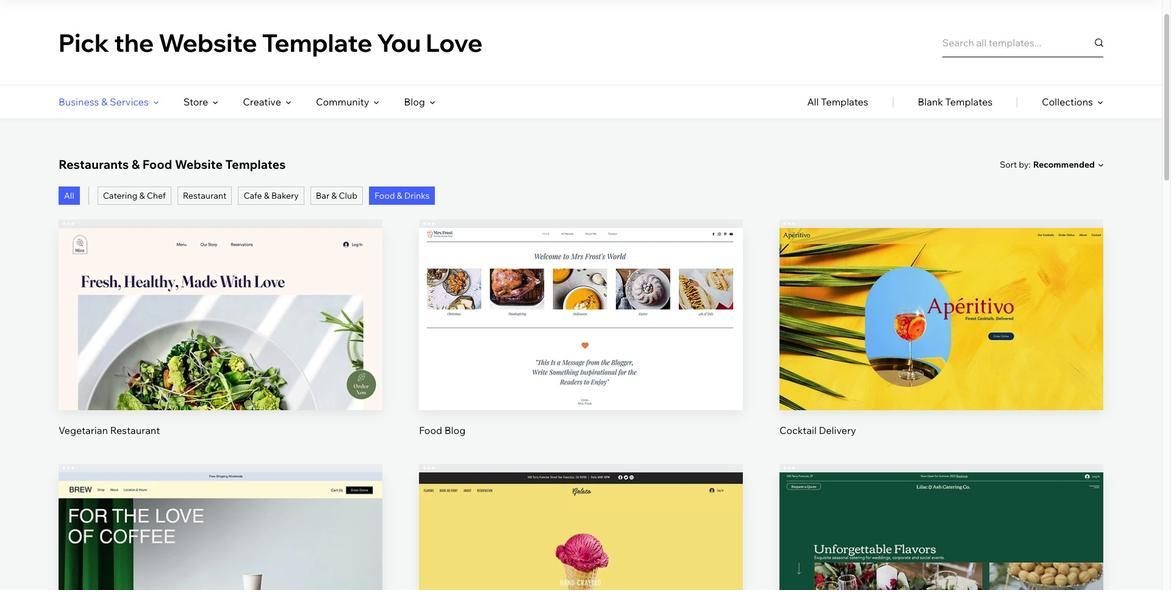 Task type: vqa. For each thing, say whether or not it's contained in the screenshot.
Edit button
yes



Task type: describe. For each thing, give the bounding box(es) containing it.
blog inside categories by subject element
[[404, 96, 425, 108]]

Search search field
[[943, 28, 1104, 57]]

catering
[[103, 190, 137, 201]]

0 horizontal spatial food
[[143, 157, 172, 172]]

bar & club link
[[311, 187, 363, 205]]

view button for food blog
[[552, 328, 610, 357]]

edit for restaurants & food website templates - ice cream shop image edit button
[[572, 540, 591, 552]]

restaurant inside 'link'
[[183, 190, 227, 201]]

edit for edit button in 'food blog' "group"
[[572, 295, 591, 307]]

edit button for restaurants & food website templates - ice cream shop image
[[552, 531, 610, 560]]

cafe
[[244, 190, 262, 201]]

restaurants & food website templates - vegetarian restaurant image
[[59, 228, 383, 411]]

food blog
[[419, 425, 466, 437]]

view for cocktail delivery
[[931, 336, 953, 349]]

view button for cocktail delivery
[[913, 328, 971, 357]]

creative
[[243, 96, 281, 108]]

0 vertical spatial website
[[159, 27, 257, 58]]

& for services
[[101, 96, 108, 108]]

services
[[110, 96, 149, 108]]

edit button for restaurants & food website templates - catering company image
[[913, 531, 971, 560]]

view for food blog
[[570, 336, 593, 349]]

& for chef
[[139, 190, 145, 201]]

templates for blank templates
[[946, 96, 993, 108]]

vegetarian restaurant group
[[59, 220, 383, 437]]

sort
[[1000, 159, 1018, 170]]

& for drinks
[[397, 190, 403, 201]]

you
[[377, 27, 421, 58]]

sort by:
[[1000, 159, 1031, 170]]

pick the website template you love
[[59, 27, 483, 58]]

by:
[[1020, 159, 1031, 170]]

chef
[[147, 190, 166, 201]]

love
[[426, 27, 483, 58]]

restaurants & food website templates - cocktail delivery image
[[780, 228, 1104, 411]]

food blog group
[[419, 220, 743, 437]]

view button for vegetarian restaurant
[[192, 328, 250, 357]]

categories by subject element
[[59, 85, 436, 118]]

blog inside 'food blog' "group"
[[445, 425, 466, 437]]

vegetarian
[[59, 425, 108, 437]]

all templates
[[808, 96, 869, 108]]

bar & club
[[316, 190, 358, 201]]

bakery
[[272, 190, 299, 201]]

cafe & bakery link
[[238, 187, 304, 205]]

all link
[[59, 187, 80, 205]]

food for food & drinks
[[375, 190, 395, 201]]



Task type: locate. For each thing, give the bounding box(es) containing it.
the
[[114, 27, 154, 58]]

3 view button from the left
[[913, 328, 971, 357]]

0 vertical spatial food
[[143, 157, 172, 172]]

cafe & bakery
[[244, 190, 299, 201]]

1 horizontal spatial templates
[[822, 96, 869, 108]]

website
[[159, 27, 257, 58], [175, 157, 223, 172]]

all templates link
[[808, 85, 869, 118]]

2 vertical spatial food
[[419, 425, 443, 437]]

& right bar
[[332, 190, 337, 201]]

1 vertical spatial website
[[175, 157, 223, 172]]

2 view from the left
[[570, 336, 593, 349]]

view inside 'food blog' "group"
[[570, 336, 593, 349]]

club
[[339, 190, 358, 201]]

1 vertical spatial food
[[375, 190, 395, 201]]

drinks
[[405, 190, 430, 201]]

restaurants & food website templates - food blog image
[[419, 228, 743, 411]]

& up catering & chef
[[132, 157, 140, 172]]

edit button inside 'food blog' "group"
[[552, 286, 610, 316]]

0 vertical spatial restaurant
[[183, 190, 227, 201]]

food inside "group"
[[419, 425, 443, 437]]

restaurants & food website templates
[[59, 157, 286, 172]]

1 vertical spatial restaurant
[[110, 425, 160, 437]]

& left chef
[[139, 190, 145, 201]]

website up restaurant 'link'
[[175, 157, 223, 172]]

2 horizontal spatial view button
[[913, 328, 971, 357]]

0 horizontal spatial view button
[[192, 328, 250, 357]]

1 horizontal spatial view
[[570, 336, 593, 349]]

blog
[[404, 96, 425, 108], [445, 425, 466, 437]]

all for all
[[64, 190, 74, 201]]

business
[[59, 96, 99, 108]]

template
[[262, 27, 373, 58]]

& inside food & drinks link
[[397, 190, 403, 201]]

all
[[808, 96, 819, 108], [64, 190, 74, 201]]

2 horizontal spatial templates
[[946, 96, 993, 108]]

& left drinks at the left top
[[397, 190, 403, 201]]

edit for edit button in the cocktail delivery group
[[933, 295, 951, 307]]

edit inside vegetarian restaurant group
[[211, 295, 230, 307]]

restaurants
[[59, 157, 129, 172]]

edit button inside vegetarian restaurant group
[[192, 286, 250, 316]]

templates inside all templates link
[[822, 96, 869, 108]]

2 horizontal spatial view
[[931, 336, 953, 349]]

food for food blog
[[419, 425, 443, 437]]

restaurant link
[[177, 187, 232, 205]]

business & services
[[59, 96, 149, 108]]

all inside generic categories element
[[808, 96, 819, 108]]

bar
[[316, 190, 330, 201]]

0 horizontal spatial blog
[[404, 96, 425, 108]]

& inside catering & chef link
[[139, 190, 145, 201]]

food & drinks link
[[369, 187, 435, 205]]

edit button for restaurants & food website templates - vegetarian restaurant image
[[192, 286, 250, 316]]

blank templates link
[[918, 85, 993, 118]]

1 vertical spatial all
[[64, 190, 74, 201]]

2 view button from the left
[[552, 328, 610, 357]]

0 horizontal spatial templates
[[226, 157, 286, 172]]

edit
[[211, 295, 230, 307], [572, 295, 591, 307], [933, 295, 951, 307], [211, 540, 230, 552], [572, 540, 591, 552], [933, 540, 951, 552]]

food & drinks
[[375, 190, 430, 201]]

community
[[316, 96, 369, 108]]

cocktail
[[780, 425, 817, 437]]

recommended
[[1034, 159, 1096, 170]]

delivery
[[819, 425, 857, 437]]

0 vertical spatial all
[[808, 96, 819, 108]]

& for bakery
[[264, 190, 270, 201]]

view button inside cocktail delivery group
[[913, 328, 971, 357]]

1 vertical spatial blog
[[445, 425, 466, 437]]

view button inside 'food blog' "group"
[[552, 328, 610, 357]]

&
[[101, 96, 108, 108], [132, 157, 140, 172], [139, 190, 145, 201], [264, 190, 270, 201], [332, 190, 337, 201], [397, 190, 403, 201]]

restaurants & food website templates - ice cream shop image
[[419, 473, 743, 591]]

None search field
[[943, 28, 1104, 57]]

view inside cocktail delivery group
[[931, 336, 953, 349]]

& for club
[[332, 190, 337, 201]]

catering & chef link
[[97, 187, 171, 205]]

generic categories element
[[808, 85, 1104, 118]]

1 horizontal spatial view button
[[552, 328, 610, 357]]

view
[[209, 336, 232, 349], [570, 336, 593, 349], [931, 336, 953, 349]]

restaurant right vegetarian
[[110, 425, 160, 437]]

website up store
[[159, 27, 257, 58]]

categories. use the left and right arrow keys to navigate the menu element
[[0, 85, 1163, 118]]

edit button for restaurants & food website templates - cocktail delivery image
[[913, 286, 971, 316]]

templates for all templates
[[822, 96, 869, 108]]

1 view from the left
[[209, 336, 232, 349]]

1 horizontal spatial restaurant
[[183, 190, 227, 201]]

view inside vegetarian restaurant group
[[209, 336, 232, 349]]

0 vertical spatial blog
[[404, 96, 425, 108]]

2 horizontal spatial food
[[419, 425, 443, 437]]

edit button for restaurants & food website templates - food blog image
[[552, 286, 610, 316]]

blank
[[918, 96, 944, 108]]

& right cafe
[[264, 190, 270, 201]]

0 horizontal spatial all
[[64, 190, 74, 201]]

restaurant inside group
[[110, 425, 160, 437]]

view button inside vegetarian restaurant group
[[192, 328, 250, 357]]

0 horizontal spatial restaurant
[[110, 425, 160, 437]]

& inside categories by subject element
[[101, 96, 108, 108]]

3 view from the left
[[931, 336, 953, 349]]

1 horizontal spatial blog
[[445, 425, 466, 437]]

& for food
[[132, 157, 140, 172]]

edit button for restaurants & food website templates - coffee shop image at the bottom left of page
[[192, 531, 250, 560]]

edit inside 'food blog' "group"
[[572, 295, 591, 307]]

edit inside cocktail delivery group
[[933, 295, 951, 307]]

collections
[[1043, 96, 1094, 108]]

1 view button from the left
[[192, 328, 250, 357]]

blank templates
[[918, 96, 993, 108]]

vegetarian restaurant
[[59, 425, 160, 437]]

templates
[[822, 96, 869, 108], [946, 96, 993, 108], [226, 157, 286, 172]]

templates inside blank templates link
[[946, 96, 993, 108]]

& left "services"
[[101, 96, 108, 108]]

view button
[[192, 328, 250, 357], [552, 328, 610, 357], [913, 328, 971, 357]]

edit for restaurants & food website templates - catering company image edit button
[[933, 540, 951, 552]]

pick
[[59, 27, 109, 58]]

cocktail delivery
[[780, 425, 857, 437]]

& inside bar & club link
[[332, 190, 337, 201]]

food
[[143, 157, 172, 172], [375, 190, 395, 201], [419, 425, 443, 437]]

& inside cafe & bakery 'link'
[[264, 190, 270, 201]]

edit for edit button in the vegetarian restaurant group
[[211, 295, 230, 307]]

restaurant
[[183, 190, 227, 201], [110, 425, 160, 437]]

1 horizontal spatial all
[[808, 96, 819, 108]]

restaurants & food website templates - catering company image
[[780, 473, 1104, 591]]

restaurants & food website templates - coffee shop image
[[59, 473, 383, 591]]

edit for edit button corresponding to restaurants & food website templates - coffee shop image at the bottom left of page
[[211, 540, 230, 552]]

restaurant down restaurants & food website templates
[[183, 190, 227, 201]]

edit button
[[192, 286, 250, 316], [552, 286, 610, 316], [913, 286, 971, 316], [192, 531, 250, 560], [552, 531, 610, 560], [913, 531, 971, 560]]

edit button inside cocktail delivery group
[[913, 286, 971, 316]]

0 horizontal spatial view
[[209, 336, 232, 349]]

all for all templates
[[808, 96, 819, 108]]

1 horizontal spatial food
[[375, 190, 395, 201]]

store
[[184, 96, 208, 108]]

view for vegetarian restaurant
[[209, 336, 232, 349]]

catering & chef
[[103, 190, 166, 201]]

cocktail delivery group
[[780, 220, 1104, 437]]



